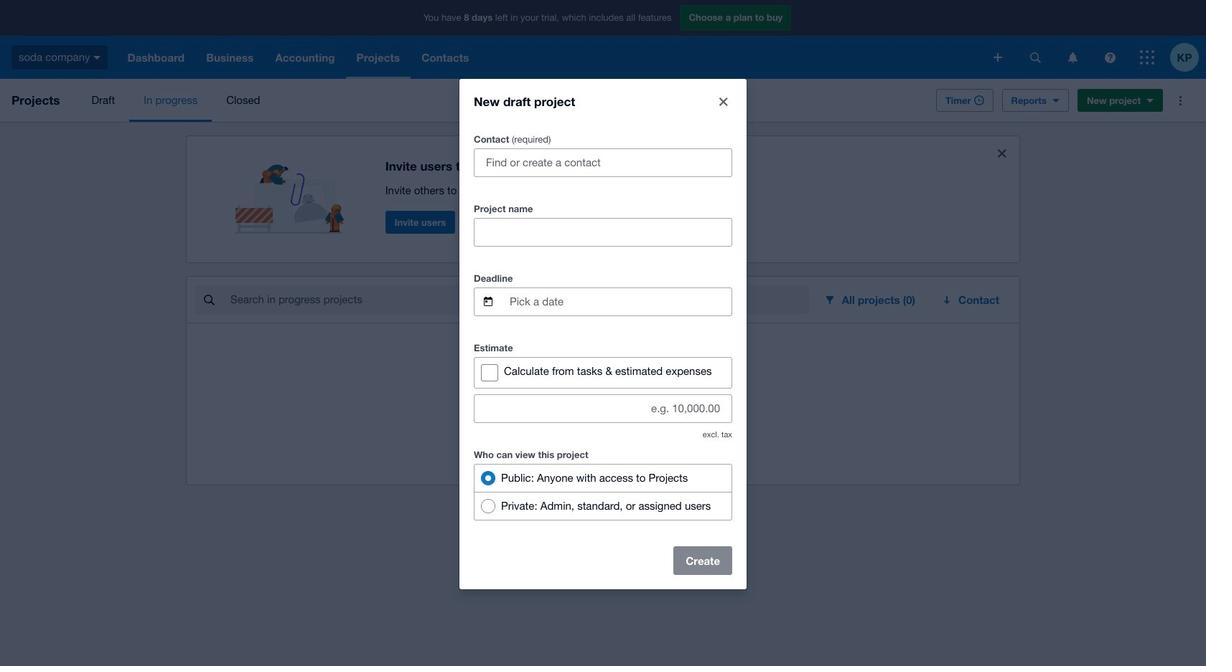 Task type: describe. For each thing, give the bounding box(es) containing it.
1 horizontal spatial svg image
[[1030, 52, 1041, 63]]

Search in progress projects search field
[[229, 286, 809, 314]]

invite users to projects image
[[235, 148, 351, 234]]

Find or create a contact field
[[475, 149, 732, 176]]

e.g. 10,000.00 field
[[475, 395, 732, 422]]

Pick a date field
[[508, 288, 732, 316]]



Task type: vqa. For each thing, say whether or not it's contained in the screenshot.
'Show account on Dashboard'
no



Task type: locate. For each thing, give the bounding box(es) containing it.
svg image
[[1140, 50, 1154, 65], [1068, 52, 1077, 63], [1104, 52, 1115, 63], [94, 56, 101, 59]]

banner
[[0, 0, 1206, 79]]

svg image
[[1030, 52, 1041, 63], [994, 53, 1002, 62]]

group
[[474, 464, 732, 521]]

dialog
[[459, 79, 747, 590]]

0 horizontal spatial svg image
[[994, 53, 1002, 62]]

None field
[[475, 219, 732, 246]]



